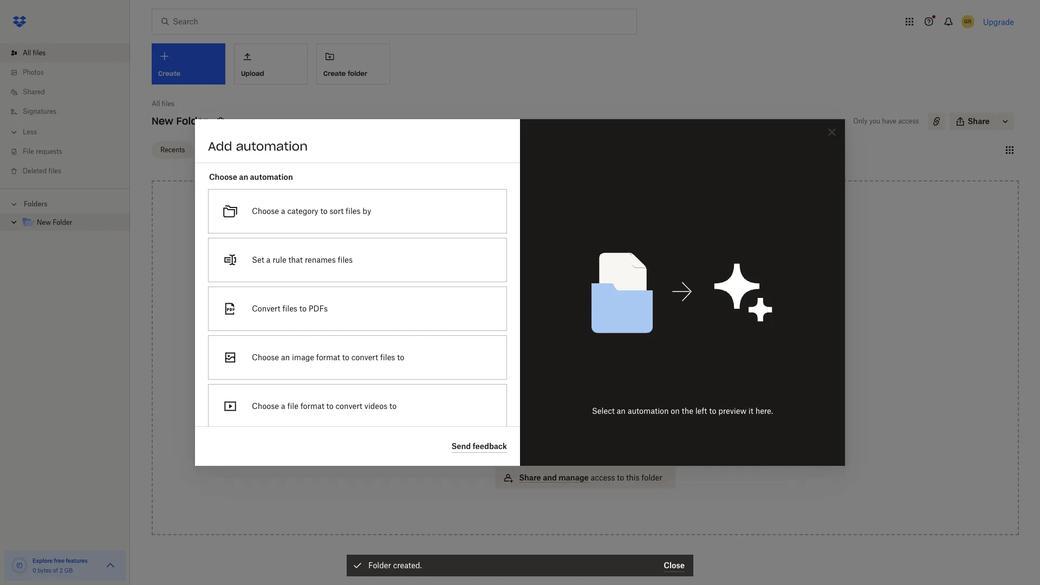 Task type: describe. For each thing, give the bounding box(es) containing it.
or
[[539, 300, 547, 309]]

convert for videos
[[336, 401, 362, 411]]

recents
[[160, 145, 185, 154]]

choose for choose a file format to convert videos to
[[252, 401, 279, 411]]

folder created.
[[368, 561, 422, 570]]

explore free features 0 bytes of 2 gb
[[33, 557, 88, 574]]

files inside 'request files' 'button'
[[552, 443, 567, 452]]

select
[[592, 406, 615, 416]]

here
[[576, 288, 593, 297]]

choose an image format to convert files to
[[252, 353, 404, 362]]

photos link
[[9, 63, 130, 82]]

starred button
[[198, 141, 239, 158]]

quota usage element
[[11, 557, 28, 574]]

created.
[[393, 561, 422, 570]]

select an automation on the left to preview it here.
[[592, 406, 773, 416]]

you
[[869, 117, 880, 125]]

starred
[[207, 145, 230, 154]]

1 horizontal spatial new folder
[[152, 115, 208, 127]]

upload,
[[604, 288, 632, 297]]

a for file
[[281, 401, 285, 411]]

0 horizontal spatial all files link
[[9, 43, 130, 63]]

convert for files
[[351, 353, 378, 362]]

convert
[[252, 304, 280, 313]]

videos
[[364, 401, 387, 411]]

request files
[[519, 443, 567, 452]]

access for manage
[[591, 473, 615, 482]]

file
[[23, 147, 34, 155]]

1 horizontal spatial new
[[152, 115, 173, 127]]

all inside list item
[[23, 49, 31, 57]]

more ways to add content element
[[493, 353, 678, 500]]

signatures link
[[9, 102, 130, 121]]

file requests link
[[9, 142, 130, 161]]

button
[[608, 300, 631, 309]]

1 horizontal spatial all files link
[[152, 99, 175, 109]]

files left by
[[346, 206, 361, 216]]

of
[[53, 567, 58, 574]]

files up recents
[[162, 100, 175, 108]]

file
[[287, 401, 298, 411]]

add automation
[[208, 139, 308, 154]]

files inside all files list item
[[33, 49, 46, 57]]

by
[[363, 206, 371, 216]]

pdfs
[[309, 304, 328, 313]]

0
[[33, 567, 36, 574]]

a for category
[[281, 206, 285, 216]]

dropbox image
[[9, 11, 30, 33]]

deleted
[[23, 167, 47, 175]]

list containing all files
[[0, 37, 130, 189]]

shared
[[23, 88, 45, 96]]

gb
[[64, 567, 73, 574]]

choose for choose an image format to convert files to
[[252, 353, 279, 362]]

1 vertical spatial new
[[37, 218, 51, 226]]

renames
[[305, 255, 336, 264]]

convert files to pdfs
[[252, 304, 328, 313]]

'upload'
[[577, 300, 606, 309]]

1 vertical spatial all files
[[152, 100, 175, 108]]

share and manage access to this folder
[[519, 473, 662, 482]]

on
[[671, 406, 680, 416]]

google
[[566, 412, 591, 421]]

new folder inside 'new folder' link
[[37, 218, 72, 226]]

set a rule that renames files
[[252, 255, 353, 264]]

only you have access
[[853, 117, 919, 125]]

choose a category to sort files by
[[252, 206, 371, 216]]

folders
[[24, 200, 47, 208]]

close
[[664, 560, 685, 570]]

choose for choose an automation
[[209, 172, 237, 181]]

bytes
[[38, 567, 52, 574]]

access button
[[495, 376, 675, 398]]

automation for choose an automation
[[250, 172, 293, 181]]

folder inside more ways to add content element
[[642, 473, 662, 482]]

create folder button
[[316, 43, 390, 85]]

requests
[[36, 147, 62, 155]]

2
[[59, 567, 63, 574]]

signatures
[[23, 107, 56, 115]]

send feedback
[[452, 441, 507, 450]]

have
[[882, 117, 897, 125]]

rule
[[273, 255, 286, 264]]

share button
[[949, 113, 996, 130]]

the inside add automation dialog
[[682, 406, 693, 416]]

access for have
[[898, 117, 919, 125]]

files up the videos
[[380, 353, 395, 362]]

1 horizontal spatial folder
[[176, 115, 208, 127]]

category
[[287, 206, 318, 216]]

2 vertical spatial folder
[[368, 561, 391, 570]]

choose an automation
[[209, 172, 293, 181]]

close button
[[664, 559, 685, 572]]

and
[[543, 473, 557, 482]]

shared link
[[9, 82, 130, 102]]

import from google drive
[[519, 412, 612, 421]]

set
[[252, 255, 264, 264]]

send
[[452, 441, 471, 450]]

an for select an automation on the left to preview it here.
[[617, 406, 626, 416]]

drop
[[539, 288, 557, 297]]



Task type: locate. For each thing, give the bounding box(es) containing it.
that
[[288, 255, 303, 264]]

less
[[23, 128, 37, 136]]

1 horizontal spatial access
[[898, 117, 919, 125]]

folder left 'created.'
[[368, 561, 391, 570]]

0 vertical spatial automation
[[236, 139, 308, 154]]

add
[[208, 139, 232, 154]]

1 vertical spatial a
[[266, 255, 271, 264]]

2 vertical spatial an
[[617, 406, 626, 416]]

all up photos
[[23, 49, 31, 57]]

recents button
[[152, 141, 194, 158]]

drop files here to upload, or use the 'upload' button
[[539, 288, 632, 309]]

choose a file format to convert videos to
[[252, 401, 397, 411]]

automation up the choose an automation at the top left
[[236, 139, 308, 154]]

convert up the videos
[[351, 353, 378, 362]]

1 vertical spatial format
[[300, 401, 324, 411]]

automation down the add automation
[[250, 172, 293, 181]]

2 horizontal spatial an
[[617, 406, 626, 416]]

deleted files link
[[9, 161, 130, 181]]

new folder link
[[22, 216, 121, 230]]

to inside "drop files here to upload, or use the 'upload' button"
[[595, 288, 603, 297]]

an left "image"
[[281, 353, 290, 362]]

2 horizontal spatial folder
[[368, 561, 391, 570]]

0 vertical spatial convert
[[351, 353, 378, 362]]

automation for select an automation on the left to preview it here.
[[628, 406, 669, 416]]

folder down folders button
[[53, 218, 72, 226]]

alert
[[347, 555, 693, 576]]

0 vertical spatial format
[[316, 353, 340, 362]]

1 horizontal spatial folder
[[642, 473, 662, 482]]

the right use
[[563, 300, 575, 309]]

request files button
[[495, 437, 675, 458]]

0 vertical spatial the
[[563, 300, 575, 309]]

0 vertical spatial a
[[281, 206, 285, 216]]

all up recents button
[[152, 100, 160, 108]]

manage
[[559, 473, 589, 482]]

a for rule
[[266, 255, 271, 264]]

files
[[33, 49, 46, 57], [162, 100, 175, 108], [49, 167, 61, 175], [346, 206, 361, 216], [338, 255, 353, 264], [559, 288, 575, 297], [282, 304, 297, 313], [380, 353, 395, 362], [552, 443, 567, 452]]

files right convert
[[282, 304, 297, 313]]

request
[[519, 443, 550, 452]]

folder
[[348, 69, 367, 77], [642, 473, 662, 482]]

list
[[0, 37, 130, 189]]

all files
[[23, 49, 46, 57], [152, 100, 175, 108]]

a left file in the left bottom of the page
[[281, 401, 285, 411]]

files inside "drop files here to upload, or use the 'upload' button"
[[559, 288, 575, 297]]

photos
[[23, 68, 44, 76]]

folder up recents
[[176, 115, 208, 127]]

from
[[546, 412, 563, 421]]

1 horizontal spatial an
[[281, 353, 290, 362]]

all files inside list item
[[23, 49, 46, 57]]

file requests
[[23, 147, 62, 155]]

0 horizontal spatial the
[[563, 300, 575, 309]]

1 vertical spatial new folder
[[37, 218, 72, 226]]

0 horizontal spatial all files
[[23, 49, 46, 57]]

convert
[[351, 353, 378, 362], [336, 401, 362, 411]]

1 horizontal spatial share
[[968, 116, 990, 126]]

files right the renames
[[338, 255, 353, 264]]

0 horizontal spatial folder
[[53, 218, 72, 226]]

automation left on
[[628, 406, 669, 416]]

format right file in the left bottom of the page
[[300, 401, 324, 411]]

1 vertical spatial the
[[682, 406, 693, 416]]

add automation dialog
[[195, 119, 845, 530]]

convert left the videos
[[336, 401, 362, 411]]

1 vertical spatial access
[[591, 473, 615, 482]]

files right deleted
[[49, 167, 61, 175]]

the inside "drop files here to upload, or use the 'upload' button"
[[563, 300, 575, 309]]

1 vertical spatial automation
[[250, 172, 293, 181]]

0 vertical spatial an
[[239, 172, 248, 181]]

sort
[[330, 206, 344, 216]]

new down the folders
[[37, 218, 51, 226]]

files up use
[[559, 288, 575, 297]]

preview
[[718, 406, 747, 416]]

an for choose an automation
[[239, 172, 248, 181]]

features
[[66, 557, 88, 564]]

create
[[323, 69, 346, 77]]

alert containing close
[[347, 555, 693, 576]]

drive
[[594, 412, 612, 421]]

1 vertical spatial folder
[[53, 218, 72, 226]]

new folder
[[152, 115, 208, 127], [37, 218, 72, 226]]

share
[[968, 116, 990, 126], [519, 473, 541, 482]]

0 horizontal spatial access
[[591, 473, 615, 482]]

access right have
[[898, 117, 919, 125]]

deleted files
[[23, 167, 61, 175]]

folder
[[176, 115, 208, 127], [53, 218, 72, 226], [368, 561, 391, 570]]

a left category
[[281, 206, 285, 216]]

0 vertical spatial folder
[[348, 69, 367, 77]]

an
[[239, 172, 248, 181], [281, 353, 290, 362], [617, 406, 626, 416]]

folder right this
[[642, 473, 662, 482]]

all files link up recents
[[152, 99, 175, 109]]

files right request
[[552, 443, 567, 452]]

image
[[292, 353, 314, 362]]

upgrade
[[983, 17, 1014, 26]]

here.
[[756, 406, 773, 416]]

create folder
[[323, 69, 367, 77]]

less image
[[9, 127, 20, 138]]

share inside button
[[968, 116, 990, 126]]

import
[[519, 412, 544, 421]]

0 horizontal spatial new
[[37, 218, 51, 226]]

2 vertical spatial a
[[281, 401, 285, 411]]

new folder up recents
[[152, 115, 208, 127]]

folders button
[[0, 196, 130, 212]]

format for file
[[300, 401, 324, 411]]

0 horizontal spatial all
[[23, 49, 31, 57]]

to
[[320, 206, 328, 216], [595, 288, 603, 297], [299, 304, 307, 313], [342, 353, 349, 362], [397, 353, 404, 362], [326, 401, 334, 411], [390, 401, 397, 411], [709, 406, 716, 416], [617, 473, 624, 482]]

all files link
[[9, 43, 130, 63], [152, 99, 175, 109]]

it
[[749, 406, 754, 416]]

an right select
[[617, 406, 626, 416]]

files up photos
[[33, 49, 46, 57]]

choose down the choose an automation at the top left
[[252, 206, 279, 216]]

only
[[853, 117, 868, 125]]

0 vertical spatial share
[[968, 116, 990, 126]]

0 vertical spatial new
[[152, 115, 173, 127]]

a right the set
[[266, 255, 271, 264]]

all
[[23, 49, 31, 57], [152, 100, 160, 108]]

0 vertical spatial new folder
[[152, 115, 208, 127]]

share inside more ways to add content element
[[519, 473, 541, 482]]

0 horizontal spatial folder
[[348, 69, 367, 77]]

choose
[[209, 172, 237, 181], [252, 206, 279, 216], [252, 353, 279, 362], [252, 401, 279, 411]]

2 vertical spatial automation
[[628, 406, 669, 416]]

an for choose an image format to convert files to
[[281, 353, 290, 362]]

a
[[281, 206, 285, 216], [266, 255, 271, 264], [281, 401, 285, 411]]

1 vertical spatial all
[[152, 100, 160, 108]]

1 vertical spatial all files link
[[152, 99, 175, 109]]

access
[[519, 382, 546, 391]]

choose for choose a category to sort files by
[[252, 206, 279, 216]]

an down the add automation
[[239, 172, 248, 181]]

0 horizontal spatial share
[[519, 473, 541, 482]]

0 vertical spatial all files
[[23, 49, 46, 57]]

format for image
[[316, 353, 340, 362]]

new up recents
[[152, 115, 173, 127]]

0 vertical spatial access
[[898, 117, 919, 125]]

access right the manage at the bottom right of page
[[591, 473, 615, 482]]

all files up recents
[[152, 100, 175, 108]]

choose left "image"
[[252, 353, 279, 362]]

0 vertical spatial all
[[23, 49, 31, 57]]

upgrade link
[[983, 17, 1014, 26]]

format
[[316, 353, 340, 362], [300, 401, 324, 411]]

this
[[626, 473, 640, 482]]

1 vertical spatial folder
[[642, 473, 662, 482]]

1 horizontal spatial all files
[[152, 100, 175, 108]]

1 vertical spatial convert
[[336, 401, 362, 411]]

access
[[898, 117, 919, 125], [591, 473, 615, 482]]

1 horizontal spatial the
[[682, 406, 693, 416]]

use
[[549, 300, 561, 309]]

share for share and manage access to this folder
[[519, 473, 541, 482]]

left
[[695, 406, 707, 416]]

format right "image"
[[316, 353, 340, 362]]

send feedback button
[[452, 440, 507, 453]]

0 horizontal spatial new folder
[[37, 218, 72, 226]]

share for share
[[968, 116, 990, 126]]

1 vertical spatial share
[[519, 473, 541, 482]]

0 horizontal spatial an
[[239, 172, 248, 181]]

all files list item
[[0, 43, 130, 63]]

the right on
[[682, 406, 693, 416]]

free
[[54, 557, 64, 564]]

files inside the deleted files link
[[49, 167, 61, 175]]

1 horizontal spatial all
[[152, 100, 160, 108]]

folder right create
[[348, 69, 367, 77]]

access inside more ways to add content element
[[591, 473, 615, 482]]

new
[[152, 115, 173, 127], [37, 218, 51, 226]]

explore
[[33, 557, 53, 564]]

choose left file in the left bottom of the page
[[252, 401, 279, 411]]

1 vertical spatial an
[[281, 353, 290, 362]]

feedback
[[473, 441, 507, 450]]

0 vertical spatial folder
[[176, 115, 208, 127]]

choose down starred button
[[209, 172, 237, 181]]

all files link up 'shared' link
[[9, 43, 130, 63]]

folder inside button
[[348, 69, 367, 77]]

0 vertical spatial all files link
[[9, 43, 130, 63]]

new folder down folders button
[[37, 218, 72, 226]]

all files up photos
[[23, 49, 46, 57]]



Task type: vqa. For each thing, say whether or not it's contained in the screenshot.
bottommost securely
no



